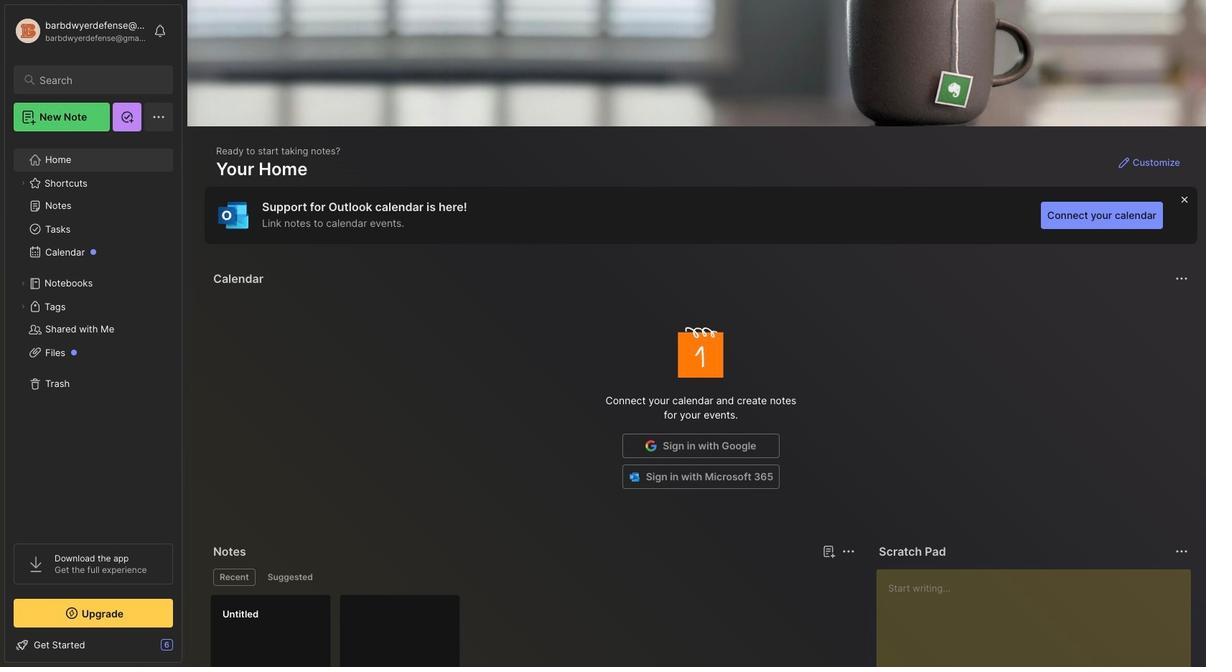 Task type: describe. For each thing, give the bounding box(es) containing it.
none search field inside main element
[[39, 71, 160, 88]]

2 tab from the left
[[261, 569, 319, 586]]

1 tab from the left
[[213, 569, 255, 586]]

Account field
[[14, 17, 146, 45]]

click to collapse image
[[181, 640, 192, 658]]



Task type: vqa. For each thing, say whether or not it's contained in the screenshot.
More actions Field
yes



Task type: locate. For each thing, give the bounding box(es) containing it.
row group
[[210, 595, 469, 667]]

tree inside main element
[[5, 140, 182, 531]]

1 vertical spatial more actions image
[[1173, 543, 1190, 560]]

0 horizontal spatial tab
[[213, 569, 255, 586]]

expand tags image
[[19, 302, 27, 311]]

main element
[[0, 0, 187, 667]]

2 more actions image from the top
[[1173, 543, 1190, 560]]

tab list
[[213, 569, 853, 586]]

Help and Learning task checklist field
[[5, 633, 182, 656]]

more actions image
[[840, 543, 858, 560]]

1 horizontal spatial tab
[[261, 569, 319, 586]]

tree
[[5, 140, 182, 531]]

expand notebooks image
[[19, 279, 27, 288]]

Start writing… text field
[[888, 569, 1190, 667]]

tab
[[213, 569, 255, 586], [261, 569, 319, 586]]

1 more actions image from the top
[[1173, 270, 1190, 287]]

None search field
[[39, 71, 160, 88]]

Search text field
[[39, 73, 160, 87]]

0 vertical spatial more actions image
[[1173, 270, 1190, 287]]

more actions image
[[1173, 270, 1190, 287], [1173, 543, 1190, 560]]

More actions field
[[1172, 269, 1192, 289], [839, 541, 859, 561], [1172, 541, 1192, 561]]



